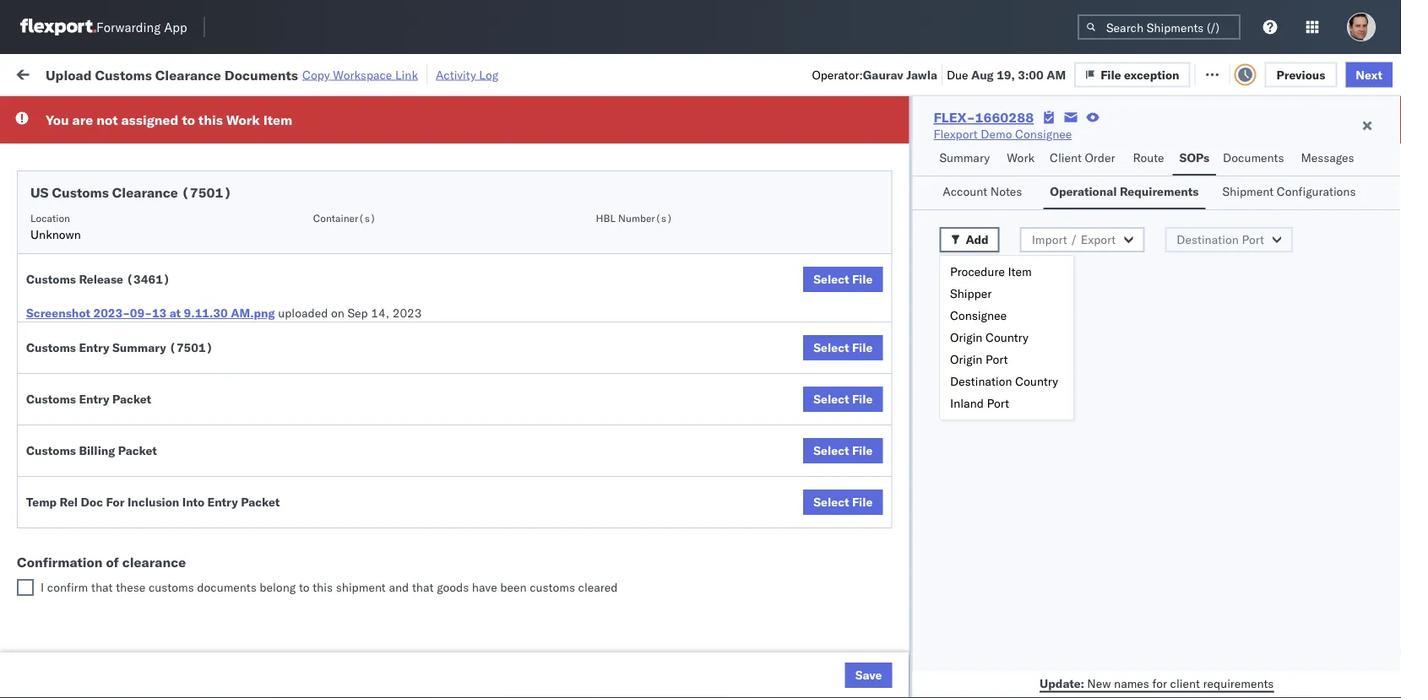 Task type: describe. For each thing, give the bounding box(es) containing it.
notes
[[991, 184, 1022, 199]]

est, for the schedule delivery appointment link for 2:59 am est, mar 3, 2023
[[323, 652, 348, 666]]

no
[[396, 105, 410, 117]]

flexport. image
[[20, 19, 96, 35]]

select file for customs entry packet
[[814, 392, 873, 407]]

work inside button
[[183, 65, 213, 80]]

release
[[79, 272, 123, 287]]

resize handle column header for container numbers
[[1122, 131, 1142, 699]]

feb up 3:00 pm est, feb 20, 2023
[[350, 206, 371, 220]]

pm for upload customs clearance documents
[[301, 243, 319, 258]]

select file button for customs entry summary (7501)
[[803, 335, 883, 361]]

my
[[17, 61, 44, 84]]

resize handle column header for workitem
[[242, 131, 262, 699]]

into
[[182, 495, 204, 510]]

resize handle column header for mbl/mawb numbers
[[1333, 131, 1353, 699]]

port inside button
[[1242, 232, 1264, 247]]

mbltest1234
[[1150, 131, 1231, 146]]

0 horizontal spatial demo
[[674, 652, 705, 666]]

3:00 pm est, feb 20, 2023
[[272, 243, 425, 258]]

1 horizontal spatial requirements
[[1203, 676, 1274, 691]]

destination inside procedure item shipper consignee origin country origin port destination country inland port
[[950, 374, 1012, 389]]

2 schedule delivery appointment from the top
[[39, 205, 208, 220]]

customs up confirm delivery
[[26, 392, 76, 407]]

screenshot 2023-09-13 at 9.11.30 am.png link
[[26, 305, 275, 322]]

select for customs release (3461)
[[814, 272, 849, 287]]

confirm pickup from los angeles, ca button for bookings
[[39, 344, 240, 380]]

2 fcl from the top
[[555, 577, 576, 592]]

am down the progress
[[301, 131, 320, 146]]

pm for schedule pickup from los angeles international airport
[[301, 169, 319, 183]]

2 schedule pickup from los angeles, ca from the top
[[39, 494, 228, 525]]

due aug 19, 3:00 am
[[947, 67, 1066, 82]]

1 origin from the top
[[950, 330, 983, 345]]

numbers for container numbers
[[1041, 145, 1082, 158]]

0 vertical spatial requirements
[[950, 310, 1021, 325]]

feb for the schedule delivery appointment link related to 2:59 am est, feb 17, 2023
[[351, 131, 372, 146]]

upload proof of delivery
[[39, 465, 169, 480]]

in
[[252, 105, 261, 117]]

services button
[[940, 266, 1025, 291]]

from for schedule pickup from los angeles international airport button
[[131, 159, 156, 174]]

snooze
[[458, 138, 491, 151]]

1 mawb1234 from the top
[[1150, 169, 1216, 183]]

upload customs clearance documents copy workspace link
[[46, 66, 418, 83]]

los right these
[[159, 568, 178, 583]]

/
[[1070, 232, 1078, 247]]

lcl for honeywell - test account
[[555, 317, 575, 332]]

select file button for customs billing packet
[[803, 438, 883, 464]]

for for names
[[1153, 676, 1167, 691]]

workitem
[[19, 138, 63, 151]]

link
[[395, 67, 418, 82]]

from right "for"
[[131, 494, 156, 508]]

import / export button
[[1020, 227, 1145, 253]]

los left into
[[159, 494, 178, 508]]

1 vertical spatial country
[[1015, 374, 1058, 389]]

batch
[[1307, 65, 1340, 80]]

187 on track
[[395, 65, 464, 80]]

forwarding app
[[96, 19, 187, 35]]

entry for summary
[[79, 340, 109, 355]]

container
[[1041, 131, 1086, 144]]

customs up location
[[52, 184, 109, 201]]

clearance for us customs clearance (7501)
[[112, 184, 178, 201]]

4 schedule pickup from los angeles, ca from the top
[[39, 568, 228, 600]]

client for client name
[[627, 138, 654, 151]]

flex-1660288
[[934, 109, 1034, 126]]

2:59 for the schedule delivery appointment link related to 2:59 am est, feb 17, 2023
[[272, 131, 298, 146]]

am right "belong"
[[301, 577, 320, 592]]

copy workspace link button
[[302, 67, 418, 82]]

2:59 am est, feb 17, 2023
[[272, 131, 425, 146]]

status : ready for work, blocked, in progress
[[91, 105, 306, 117]]

1 vertical spatial port
[[986, 352, 1008, 367]]

container numbers
[[1041, 131, 1086, 158]]

operator: gaurav jawla
[[812, 67, 937, 82]]

2:59 am est, feb 28, 2023
[[272, 503, 425, 518]]

honeywell for schedule delivery appointment
[[737, 317, 792, 332]]

0
[[940, 310, 947, 325]]

account notes button
[[936, 177, 1033, 209]]

select file for temp rel doc for inclusion into entry packet
[[814, 495, 873, 510]]

delivery down "us customs clearance (7501)"
[[92, 205, 135, 220]]

flex-1911408
[[932, 354, 1020, 369]]

0 vertical spatial this
[[198, 111, 223, 128]]

flex- for 1st schedule pickup from los angeles, ca link
[[932, 280, 969, 295]]

pickup down upload proof of delivery button
[[92, 494, 128, 508]]

pm up 3:00 pm est, feb 20, 2023
[[301, 206, 319, 220]]

: for snoozed
[[389, 105, 392, 117]]

2023 for the schedule delivery appointment link for 2:59 am est, mar 3, 2023
[[390, 652, 420, 666]]

feb left 28,
[[351, 503, 372, 518]]

shipment configurations
[[1223, 184, 1356, 199]]

order
[[1085, 150, 1115, 165]]

0 horizontal spatial summary
[[112, 340, 166, 355]]

los up "13"
[[159, 271, 178, 285]]

pickup down customs entry summary (7501)
[[85, 382, 122, 397]]

los down customs entry summary (7501)
[[152, 382, 171, 397]]

customs down screenshot
[[26, 340, 76, 355]]

file for customs release (3461)
[[852, 272, 873, 287]]

uploaded
[[278, 306, 328, 321]]

10:30 pm est, feb 21, 2023
[[272, 317, 432, 332]]

0 horizontal spatial at
[[170, 306, 181, 321]]

5 ca from the top
[[39, 548, 55, 563]]

mode button
[[508, 134, 601, 151]]

3, for schedule delivery appointment
[[376, 652, 387, 666]]

flex- for schedule pickup from los angeles international airport 'link'
[[932, 169, 969, 183]]

1660288
[[975, 109, 1034, 126]]

maeu1234567 for schedule delivery appointment
[[1041, 317, 1126, 332]]

save button
[[845, 663, 892, 688]]

schedule pickup from los angeles international airport link
[[39, 158, 240, 192]]

confirmation of clearance
[[17, 554, 186, 571]]

customs inside upload customs clearance documents
[[80, 234, 128, 248]]

ocean for flexport
[[517, 652, 552, 666]]

inclusion
[[127, 495, 179, 510]]

ocean for otter
[[517, 131, 552, 146]]

1 vertical spatial of
[[106, 554, 119, 571]]

2:59 am est, mar 3, 2023 for schedule pickup from los angeles, ca
[[272, 577, 420, 592]]

4 ca from the top
[[39, 511, 55, 525]]

client
[[1170, 676, 1200, 691]]

10 resize handle column header from the left
[[1371, 131, 1391, 699]]

Search Shipments (/) text field
[[1078, 14, 1241, 40]]

est, for confirm delivery link
[[323, 429, 348, 443]]

2023 for confirm delivery link
[[396, 429, 425, 443]]

1 vertical spatial on
[[331, 306, 345, 321]]

3:00 for bookings test consignee
[[272, 429, 298, 443]]

import for import / export
[[1032, 232, 1067, 247]]

confirm pickup from los angeles, ca link for honeywell
[[39, 381, 240, 415]]

1 flex-2001714 from the top
[[932, 169, 1020, 183]]

packet for customs entry packet
[[112, 392, 151, 407]]

flex id
[[905, 138, 937, 151]]

4 schedule pickup from los angeles, ca link from the top
[[39, 567, 240, 601]]

actions
[[1351, 138, 1386, 151]]

pickup down 2023-
[[85, 345, 122, 360]]

bookings test consignee for 3:00 am est, feb 25, 2023
[[737, 429, 871, 443]]

destination port
[[1177, 232, 1264, 247]]

1 vertical spatial flexport
[[627, 652, 671, 666]]

3 ca from the top
[[39, 399, 55, 414]]

file for customs billing packet
[[852, 443, 873, 458]]

customs entry packet
[[26, 392, 151, 407]]

2:59 for the schedule delivery appointment link for 2:59 am est, mar 3, 2023
[[272, 652, 298, 666]]

of inside button
[[112, 465, 123, 480]]

(7501) for us customs clearance (7501)
[[181, 184, 232, 201]]

2 vertical spatial 17,
[[374, 206, 392, 220]]

resize handle column header for consignee
[[877, 131, 897, 699]]

add button
[[940, 227, 1000, 253]]

3:00 for integration test account - on ag
[[272, 243, 298, 258]]

procedure
[[950, 264, 1005, 279]]

3:00 am est, feb 25, 2023
[[272, 429, 425, 443]]

los up clearance
[[159, 531, 178, 546]]

ocean lcl for honeywell
[[517, 317, 575, 332]]

delivery inside button
[[126, 465, 169, 480]]

2 schedule pickup from los angeles, ca button from the top
[[39, 530, 240, 565]]

feb for "upload proof of delivery" link
[[358, 466, 378, 481]]

8 schedule from the top
[[39, 568, 89, 583]]

1 3:30 pm est, feb 17, 2023 from the top
[[272, 169, 425, 183]]

otter for otter products, llc
[[737, 131, 764, 146]]

airport
[[110, 176, 148, 191]]

workitem button
[[10, 134, 245, 151]]

2 vertical spatial packet
[[241, 495, 280, 510]]

2 3:30 from the top
[[272, 206, 298, 220]]

am up 12:00
[[301, 429, 320, 443]]

route
[[1133, 150, 1164, 165]]

est, for schedule pickup from los angeles international airport 'link'
[[322, 169, 347, 183]]

13
[[152, 306, 167, 321]]

products,
[[767, 131, 819, 146]]

2 appointment from the top
[[138, 205, 208, 220]]

1 horizontal spatial flexport demo consignee
[[934, 127, 1072, 141]]

forwarding app link
[[20, 19, 187, 35]]

0 vertical spatial item
[[263, 111, 293, 128]]

1 schedule from the top
[[39, 130, 89, 145]]

shipment configurations button
[[1216, 177, 1371, 209]]

numbers for mbl/mawb numbers
[[1212, 138, 1254, 151]]

file for customs entry packet
[[852, 392, 873, 407]]

documents button
[[1216, 143, 1294, 176]]

bookings for 2:59 am est, feb 28, 2023
[[737, 503, 786, 518]]

1 vertical spatial work
[[226, 111, 260, 128]]

flex-1977428 for schedule pickup from los angeles, ca
[[932, 280, 1020, 295]]

ocean fcl for bookings
[[517, 429, 576, 443]]

update:
[[1040, 676, 1084, 691]]

0 vertical spatial upload
[[46, 66, 92, 83]]

inland
[[950, 396, 984, 411]]

resize handle column header for mode
[[598, 131, 618, 699]]

delivery for 2:59 am est, mar 3, 2023
[[92, 651, 135, 666]]

778
[[317, 65, 339, 80]]

5 schedule from the top
[[39, 316, 89, 331]]

documents for upload customs clearance documents copy workspace link
[[224, 66, 298, 83]]

sops
[[1180, 150, 1210, 165]]

and
[[389, 580, 409, 595]]

(7501) for customs entry summary (7501)
[[169, 340, 213, 355]]

3 schedule pickup from los angeles, ca link from the top
[[39, 530, 240, 564]]

flex- for honeywell's confirm pickup from los angeles, ca link
[[932, 391, 969, 406]]

demu1232567
[[1041, 354, 1127, 369]]

2023-
[[93, 306, 130, 321]]

sep
[[348, 306, 368, 321]]

shipment
[[1223, 184, 1274, 199]]

delivery for 3:00 am est, feb 25, 2023
[[85, 428, 128, 443]]

mar for schedule pickup from los angeles, ca
[[351, 577, 374, 592]]

proof
[[80, 465, 109, 480]]

add
[[966, 232, 989, 247]]

1 integration test account - western digital from the top
[[737, 169, 964, 183]]

maeu1234567 for schedule pickup from los angeles, ca
[[1041, 280, 1126, 294]]

2 origin from the top
[[950, 352, 983, 367]]

number(s)
[[618, 212, 673, 224]]

clearance for upload customs clearance documents copy workspace link
[[155, 66, 221, 83]]

4 schedule from the top
[[39, 271, 89, 285]]

angeles, for fourth schedule pickup from los angeles, ca link from the top
[[181, 568, 228, 583]]

0 vertical spatial 3:00
[[1018, 67, 1044, 82]]

honeywell for confirm pickup from los angeles, ca
[[737, 391, 792, 406]]

from for third the schedule pickup from los angeles, ca 'button' from the bottom
[[131, 271, 156, 285]]

14,
[[371, 306, 389, 321]]

feb for confirm delivery link
[[351, 429, 372, 443]]

from for confirm pickup from los angeles, ca button related to honeywell
[[125, 382, 149, 397]]

new
[[1087, 676, 1111, 691]]

1 schedule pickup from los angeles, ca from the top
[[39, 271, 228, 302]]

am down 12:00
[[301, 503, 320, 518]]

017482927423
[[1150, 243, 1238, 258]]

est, up 3:00 pm est, feb 20, 2023
[[322, 206, 347, 220]]

flex- for the schedule delivery appointment link related to 2:59 am est, feb 17, 2023
[[932, 131, 969, 146]]

work button
[[1000, 143, 1043, 176]]

2 2001714 from the top
[[969, 206, 1020, 220]]

1977428 for confirm pickup from los angeles, ca
[[969, 391, 1020, 406]]

select file for customs billing packet
[[814, 443, 873, 458]]

ready
[[128, 105, 158, 117]]

1 vertical spatial flexport demo consignee
[[627, 652, 765, 666]]

2 3:30 pm est, feb 17, 2023 from the top
[[272, 206, 425, 220]]

am down i confirm that these customs documents belong to this shipment and that goods have been customs cleared
[[301, 652, 320, 666]]

customs up screenshot
[[26, 272, 76, 287]]

2 flex-2001714 from the top
[[932, 206, 1020, 220]]

1 horizontal spatial on
[[420, 65, 434, 80]]

hbl number(s)
[[596, 212, 673, 224]]

los down "13"
[[152, 345, 171, 360]]

bookings for 2:59 am est, mar 3, 2023
[[737, 652, 786, 666]]

schedule delivery appointment link for 2:59 am est, feb 17, 2023
[[39, 130, 208, 147]]

resize handle column header for deadline
[[429, 131, 449, 699]]

1 customs from the left
[[149, 580, 194, 595]]

Search Work text field
[[834, 60, 1018, 86]]

2 ocean fcl from the top
[[517, 577, 576, 592]]

schedule delivery appointment for 2:59 am est, mar 3, 2023
[[39, 651, 208, 666]]

2 mawb1234 from the top
[[1150, 206, 1216, 220]]

customs up status
[[95, 66, 152, 83]]

1 3:30 from the top
[[272, 169, 298, 183]]

update: new names for client requirements
[[1040, 676, 1274, 691]]

1 horizontal spatial to
[[299, 580, 310, 595]]

2 digital from the top
[[929, 206, 964, 220]]

consignee inside button
[[737, 138, 785, 151]]

client order
[[1050, 150, 1115, 165]]

(10)
[[274, 65, 303, 80]]

customs down confirm delivery
[[26, 443, 76, 458]]

28,
[[375, 503, 393, 518]]

client name
[[627, 138, 684, 151]]



Task type: locate. For each thing, give the bounding box(es) containing it.
honeywell for schedule pickup from los angeles, ca
[[737, 280, 792, 295]]

2 customs from the left
[[530, 580, 575, 595]]

pickup inside schedule pickup from los angeles international airport
[[92, 159, 128, 174]]

0 horizontal spatial on
[[331, 306, 345, 321]]

1 horizontal spatial documents
[[224, 66, 298, 83]]

2 2:59 am est, mar 3, 2023 from the top
[[272, 652, 420, 666]]

item inside procedure item shipper consignee origin country origin port destination country inland port
[[1008, 264, 1032, 279]]

blocked,
[[207, 105, 249, 117]]

2 confirm pickup from los angeles, ca from the top
[[39, 382, 221, 414]]

1 confirm pickup from los angeles, ca button from the top
[[39, 344, 240, 380]]

2 : from the left
[[389, 105, 392, 117]]

1 flex-1977428 from the top
[[932, 280, 1020, 295]]

1 3, from the top
[[376, 577, 387, 592]]

1 fcl from the top
[[555, 429, 576, 443]]

1 western from the top
[[881, 169, 926, 183]]

2:59 for fourth schedule pickup from los angeles, ca link from the top
[[272, 577, 298, 592]]

snoozed
[[349, 105, 389, 117]]

confirm pickup from los angeles, ca
[[39, 345, 221, 377], [39, 382, 221, 414]]

(7501) down angeles
[[181, 184, 232, 201]]

2 vertical spatial flex-1977428
[[932, 391, 1020, 406]]

confirm pickup from los angeles, ca button down customs entry summary (7501)
[[39, 381, 240, 417]]

est, down "12:00 pm est, feb 25, 2023"
[[323, 503, 348, 518]]

0 vertical spatial destination
[[1177, 232, 1239, 247]]

0 horizontal spatial flexport demo consignee
[[627, 652, 765, 666]]

1 lcl from the top
[[555, 131, 575, 146]]

3:30 pm est, feb 17, 2023 down deadline button
[[272, 169, 425, 183]]

0 horizontal spatial :
[[121, 105, 124, 117]]

est, for the schedule delivery appointment link related to 2:59 am est, feb 17, 2023
[[323, 131, 348, 146]]

12:00 pm est, feb 25, 2023
[[272, 466, 432, 481]]

confirm
[[47, 580, 88, 595]]

3 ocean from the top
[[517, 429, 552, 443]]

bookings test consignee for 2:59 am est, mar 3, 2023
[[737, 652, 871, 666]]

0 horizontal spatial for
[[161, 105, 175, 117]]

20
[[1385, 614, 1400, 629]]

feb for schedule pickup from los angeles international airport 'link'
[[350, 169, 371, 183]]

to right assigned
[[182, 111, 195, 128]]

upload inside "upload proof of delivery" link
[[39, 465, 77, 480]]

0 vertical spatial on
[[420, 65, 434, 80]]

angeles, for second schedule pickup from los angeles, ca link
[[181, 494, 228, 508]]

1 vertical spatial entry
[[79, 392, 109, 407]]

1 horizontal spatial at
[[342, 65, 353, 80]]

3 flex-1977428 from the top
[[932, 391, 1020, 406]]

1 vertical spatial maeu1234567
[[1041, 317, 1126, 332]]

confirm pickup from los angeles, ca button down the 09-
[[39, 344, 240, 380]]

3 resize handle column header from the left
[[488, 131, 508, 699]]

save
[[855, 668, 882, 683]]

1 vertical spatial requirements
[[1203, 676, 1274, 691]]

resize handle column header for flex id
[[1012, 131, 1032, 699]]

8 resize handle column header from the left
[[1122, 131, 1142, 699]]

2 vertical spatial entry
[[207, 495, 238, 510]]

ca down confirmation
[[39, 585, 55, 600]]

delivery for 2:59 am est, feb 17, 2023
[[92, 130, 135, 145]]

air for 3:00 pm est, feb 20, 2023
[[517, 243, 532, 258]]

feb up 28,
[[358, 466, 378, 481]]

sops button
[[1173, 143, 1216, 176]]

flex-1660288 link
[[934, 109, 1034, 126]]

us customs clearance (7501)
[[30, 184, 232, 201]]

1 2:59 am est, mar 3, 2023 from the top
[[272, 577, 420, 592]]

pm down container(s)
[[301, 243, 319, 258]]

angeles,
[[181, 271, 228, 285], [174, 345, 221, 360], [174, 382, 221, 397], [181, 494, 228, 508], [181, 531, 228, 546], [181, 568, 228, 583]]

delivery for 10:30 pm est, feb 21, 2023
[[92, 316, 135, 331]]

feb for upload customs clearance documents link
[[350, 243, 371, 258]]

1 2001714 from the top
[[969, 169, 1020, 183]]

schedule inside schedule pickup from los angeles international airport
[[39, 159, 89, 174]]

next
[[1356, 67, 1383, 82]]

1 horizontal spatial demo
[[981, 127, 1012, 141]]

pickup down upload customs clearance documents
[[92, 271, 128, 285]]

gaurav
[[863, 67, 904, 82]]

pickup right confirm
[[92, 568, 128, 583]]

1 schedule pickup from los angeles, ca button from the top
[[39, 270, 240, 305]]

0 vertical spatial origin
[[950, 330, 983, 345]]

port down shipment
[[1242, 232, 1264, 247]]

confirm for flex-1911408
[[39, 345, 82, 360]]

0 vertical spatial confirm pickup from los angeles, ca link
[[39, 344, 240, 378]]

flex-2001714 up account notes
[[932, 169, 1020, 183]]

upload
[[46, 66, 92, 83], [39, 234, 77, 248], [39, 465, 77, 480]]

documents inside upload customs clearance documents
[[39, 250, 100, 265]]

confirm pickup from los angeles, ca for honeywell - test account
[[39, 382, 221, 414]]

schedule delivery appointment button down "us customs clearance (7501)"
[[39, 204, 208, 223]]

1 vertical spatial demo
[[674, 652, 705, 666]]

from inside schedule pickup from los angeles international airport
[[131, 159, 156, 174]]

9 resize handle column header from the left
[[1333, 131, 1353, 699]]

entry down 2023-
[[79, 340, 109, 355]]

documents for upload customs clearance documents
[[39, 250, 100, 265]]

delivery up temp rel doc for inclusion into entry packet
[[126, 465, 169, 480]]

2 western from the top
[[881, 206, 926, 220]]

schedule delivery appointment link down not
[[39, 130, 208, 147]]

1 vertical spatial ocean fcl
[[517, 577, 576, 592]]

1 horizontal spatial numbers
[[1212, 138, 1254, 151]]

3 2:59 from the top
[[272, 577, 298, 592]]

5 select from the top
[[814, 495, 849, 510]]

2 resize handle column header from the left
[[429, 131, 449, 699]]

1 vertical spatial confirm pickup from los angeles, ca button
[[39, 381, 240, 417]]

confirm pickup from los angeles, ca link down customs entry summary (7501)
[[39, 381, 240, 415]]

for left the client
[[1153, 676, 1167, 691]]

est, down i confirm that these customs documents belong to this shipment and that goods have been customs cleared
[[323, 652, 348, 666]]

0 vertical spatial 25,
[[375, 429, 393, 443]]

0 vertical spatial confirm
[[39, 345, 82, 360]]

schedule delivery appointment for 2:59 am est, feb 17, 2023
[[39, 130, 208, 145]]

port down 0 requirements in the right of the page
[[986, 352, 1008, 367]]

appointment
[[138, 130, 208, 145], [138, 205, 208, 220], [138, 316, 208, 331], [138, 651, 208, 666]]

pm right 12:00
[[308, 466, 326, 481]]

1 vertical spatial 2:59 am est, mar 3, 2023
[[272, 652, 420, 666]]

1 vertical spatial 3,
[[376, 652, 387, 666]]

import for import work
[[142, 65, 180, 80]]

3 fcl from the top
[[555, 652, 576, 666]]

1 horizontal spatial item
[[1008, 264, 1032, 279]]

destination down flex-1911408
[[950, 374, 1012, 389]]

numbers down container
[[1041, 145, 1082, 158]]

from for third the schedule pickup from los angeles, ca 'button' from the top
[[131, 568, 156, 583]]

25, up 28,
[[381, 466, 400, 481]]

1 air from the top
[[517, 169, 532, 183]]

1 select from the top
[[814, 272, 849, 287]]

bookings test consignee for 2:59 am est, feb 28, 2023
[[737, 503, 871, 518]]

country down 1911408
[[1015, 374, 1058, 389]]

customs release (3461)
[[26, 272, 170, 287]]

3 select from the top
[[814, 392, 849, 407]]

0 vertical spatial mar
[[351, 577, 374, 592]]

3 confirm from the top
[[39, 428, 82, 443]]

5 resize handle column header from the left
[[708, 131, 728, 699]]

1 vertical spatial item
[[1008, 264, 1032, 279]]

3 schedule delivery appointment link from the top
[[39, 315, 208, 332]]

schedule left 2023-
[[39, 316, 89, 331]]

flex-1977428
[[932, 280, 1020, 295], [932, 317, 1020, 332], [932, 391, 1020, 406]]

2 2:59 from the top
[[272, 503, 298, 518]]

schedule down confirm
[[39, 651, 89, 666]]

international
[[39, 176, 107, 191]]

confirm for flex-1977428
[[39, 382, 82, 397]]

25, for 3:00 am est, feb 25, 2023
[[375, 429, 393, 443]]

ocean for bookings
[[517, 429, 552, 443]]

1 vertical spatial 3:00
[[272, 243, 298, 258]]

1 schedule delivery appointment button from the top
[[39, 130, 208, 148]]

0 vertical spatial country
[[986, 330, 1029, 345]]

0 vertical spatial flexport
[[934, 127, 978, 141]]

3,
[[376, 577, 387, 592], [376, 652, 387, 666]]

2 otter from the left
[[737, 131, 764, 146]]

1 horizontal spatial import
[[1032, 232, 1067, 247]]

flex- for bookings confirm pickup from los angeles, ca link
[[932, 354, 969, 369]]

est, down container(s)
[[322, 243, 347, 258]]

clearance inside upload customs clearance documents
[[131, 234, 185, 248]]

1 vertical spatial upload
[[39, 234, 77, 248]]

2 schedule pickup from los angeles, ca link from the top
[[39, 493, 240, 527]]

1 vertical spatial packet
[[118, 443, 157, 458]]

0 vertical spatial integration test account - western digital
[[737, 169, 964, 183]]

1 vertical spatial integration test account - western digital
[[737, 206, 964, 220]]

select for customs billing packet
[[814, 443, 849, 458]]

numbers inside container numbers
[[1041, 145, 1082, 158]]

customs right been
[[530, 580, 575, 595]]

confirm pickup from los angeles, ca for bookings test consignee
[[39, 345, 221, 377]]

1977428 for schedule delivery appointment
[[969, 317, 1020, 332]]

6 ca from the top
[[39, 585, 55, 600]]

maeu1234567 for confirm pickup from los angeles, ca
[[1041, 391, 1126, 406]]

1977428 up 1911408
[[969, 317, 1020, 332]]

upload inside upload customs clearance documents
[[39, 234, 77, 248]]

import inside button
[[142, 65, 180, 80]]

0 vertical spatial 1977428
[[969, 280, 1020, 295]]

appointment for 2:59 am est, mar 3, 2023
[[138, 651, 208, 666]]

1 vertical spatial confirm pickup from los angeles, ca link
[[39, 381, 240, 415]]

1 vertical spatial for
[[1153, 676, 1167, 691]]

0 horizontal spatial to
[[182, 111, 195, 128]]

2 vertical spatial port
[[987, 396, 1009, 411]]

mar down shipment
[[351, 652, 374, 666]]

operator:
[[812, 67, 863, 82]]

schedule delivery appointment button for 2:59 am est, feb 17, 2023
[[39, 130, 208, 148]]

0 vertical spatial demo
[[981, 127, 1012, 141]]

copy
[[302, 67, 330, 82]]

2 ca from the top
[[39, 362, 55, 377]]

work
[[183, 65, 213, 80], [226, 111, 260, 128], [1007, 150, 1035, 165]]

1 schedule delivery appointment link from the top
[[39, 130, 208, 147]]

client left "name"
[[627, 138, 654, 151]]

messages
[[1301, 150, 1354, 165]]

2 select file from the top
[[814, 340, 873, 355]]

9 schedule from the top
[[39, 651, 89, 666]]

2 vertical spatial ocean fcl
[[517, 652, 576, 666]]

schedule up confirmation
[[39, 531, 89, 546]]

select for temp rel doc for inclusion into entry packet
[[814, 495, 849, 510]]

3 schedule pickup from los angeles, ca from the top
[[39, 531, 228, 563]]

1 vertical spatial clearance
[[112, 184, 178, 201]]

1 horizontal spatial otter
[[737, 131, 764, 146]]

have
[[472, 580, 497, 595]]

0 vertical spatial of
[[112, 465, 123, 480]]

container(s)
[[313, 212, 376, 224]]

for for ready
[[161, 105, 175, 117]]

resize handle column header
[[242, 131, 262, 699], [429, 131, 449, 699], [488, 131, 508, 699], [598, 131, 618, 699], [708, 131, 728, 699], [877, 131, 897, 699], [1012, 131, 1032, 699], [1122, 131, 1142, 699], [1333, 131, 1353, 699], [1371, 131, 1391, 699]]

0 vertical spatial work
[[183, 65, 213, 80]]

1 vertical spatial at
[[170, 306, 181, 321]]

select
[[814, 272, 849, 287], [814, 340, 849, 355], [814, 392, 849, 407], [814, 443, 849, 458], [814, 495, 849, 510]]

origin up inland
[[950, 352, 983, 367]]

summary button
[[933, 143, 1000, 176]]

delivery
[[92, 130, 135, 145], [92, 205, 135, 220], [92, 316, 135, 331], [85, 428, 128, 443], [126, 465, 169, 480], [92, 651, 135, 666]]

pickup up "airport"
[[92, 159, 128, 174]]

client inside button
[[1050, 150, 1082, 165]]

angeles, for bookings confirm pickup from los angeles, ca link
[[174, 345, 221, 360]]

customs
[[95, 66, 152, 83], [52, 184, 109, 201], [80, 234, 128, 248], [26, 272, 76, 287], [26, 340, 76, 355], [26, 392, 76, 407], [26, 443, 76, 458]]

4 resize handle column header from the left
[[598, 131, 618, 699]]

lcl for otter products - test account
[[555, 131, 575, 146]]

account notes
[[943, 184, 1022, 199]]

requirements down 'shipper'
[[950, 310, 1021, 325]]

0 horizontal spatial this
[[198, 111, 223, 128]]

pickup up confirmation of clearance
[[92, 531, 128, 546]]

mar for schedule delivery appointment
[[351, 652, 374, 666]]

2 maeu1234567 from the top
[[1041, 317, 1126, 332]]

schedule delivery appointment up customs entry summary (7501)
[[39, 316, 208, 331]]

upload customs clearance documents
[[39, 234, 185, 265]]

1 select file button from the top
[[803, 267, 883, 292]]

select file button
[[803, 267, 883, 292], [803, 335, 883, 361], [803, 387, 883, 412], [803, 438, 883, 464], [803, 490, 883, 515]]

mar
[[351, 577, 374, 592], [351, 652, 374, 666]]

0 horizontal spatial work
[[183, 65, 213, 80]]

id
[[927, 138, 937, 151]]

1 that from the left
[[91, 580, 113, 595]]

None checkbox
[[17, 579, 34, 596]]

consignee button
[[728, 134, 880, 151]]

confirm delivery
[[39, 428, 128, 443]]

hbl
[[596, 212, 616, 224]]

1 ocean fcl from the top
[[517, 429, 576, 443]]

0 vertical spatial flex-2001714
[[932, 169, 1020, 183]]

3 select file button from the top
[[803, 387, 883, 412]]

ocean fcl
[[517, 429, 576, 443], [517, 577, 576, 592], [517, 652, 576, 666]]

est, for upload customs clearance documents link
[[322, 243, 347, 258]]

honeywell - test account for schedule pickup from los angeles, ca
[[737, 280, 876, 295]]

item down 2150210
[[1008, 264, 1032, 279]]

client order button
[[1043, 143, 1126, 176]]

customs billing packet
[[26, 443, 157, 458]]

from up "airport"
[[131, 159, 156, 174]]

4 ocean from the top
[[517, 577, 552, 592]]

1 confirm from the top
[[39, 345, 82, 360]]

2 horizontal spatial work
[[1007, 150, 1035, 165]]

2 integration test account - western digital from the top
[[737, 206, 964, 220]]

est, down deadline button
[[322, 169, 347, 183]]

select file for customs entry summary (7501)
[[814, 340, 873, 355]]

5 ocean from the top
[[517, 652, 552, 666]]

1 mar from the top
[[351, 577, 374, 592]]

ca
[[39, 288, 55, 302], [39, 362, 55, 377], [39, 399, 55, 414], [39, 511, 55, 525], [39, 548, 55, 563], [39, 585, 55, 600]]

upload for customs
[[39, 234, 77, 248]]

0 vertical spatial for
[[161, 105, 175, 117]]

select file button for customs release (3461)
[[803, 267, 883, 292]]

2 vertical spatial confirm
[[39, 428, 82, 443]]

1 horizontal spatial flexport
[[934, 127, 978, 141]]

1 confirm pickup from los angeles, ca from the top
[[39, 345, 221, 377]]

0 vertical spatial 17,
[[375, 131, 393, 146]]

appointment for 2:59 am est, feb 17, 2023
[[138, 130, 208, 145]]

file for customs entry summary (7501)
[[852, 340, 873, 355]]

schedule pickup from los angeles international airport button
[[39, 158, 240, 194]]

los
[[159, 159, 178, 174], [159, 271, 178, 285], [152, 345, 171, 360], [152, 382, 171, 397], [159, 494, 178, 508], [159, 531, 178, 546], [159, 568, 178, 583]]

screenshot
[[26, 306, 90, 321]]

1 select file from the top
[[814, 272, 873, 287]]

2 vertical spatial clearance
[[131, 234, 185, 248]]

3 schedule from the top
[[39, 205, 89, 220]]

2 3, from the top
[[376, 652, 387, 666]]

select file for customs release (3461)
[[814, 272, 873, 287]]

client for client order
[[1050, 150, 1082, 165]]

1 horizontal spatial this
[[313, 580, 333, 595]]

0 vertical spatial 3,
[[376, 577, 387, 592]]

flex- for the schedule delivery appointment link corresponding to 10:30 pm est, feb 21, 2023
[[932, 317, 969, 332]]

confirmation
[[17, 554, 103, 571]]

: left the no
[[389, 105, 392, 117]]

you are not assigned to this work item
[[46, 111, 293, 128]]

2023 for upload customs clearance documents link
[[395, 243, 425, 258]]

schedule delivery appointment link for 2:59 am est, mar 3, 2023
[[39, 650, 208, 667]]

2 vertical spatial upload
[[39, 465, 77, 480]]

2023 for the schedule delivery appointment link related to 2:59 am est, feb 17, 2023
[[396, 131, 425, 146]]

country up 1911408
[[986, 330, 1029, 345]]

4 schedule delivery appointment link from the top
[[39, 650, 208, 667]]

2 schedule delivery appointment button from the top
[[39, 204, 208, 223]]

4 2:59 from the top
[[272, 652, 298, 666]]

customs down clearance
[[149, 580, 194, 595]]

0 vertical spatial confirm pickup from los angeles, ca
[[39, 345, 221, 377]]

select for customs entry summary (7501)
[[814, 340, 849, 355]]

6 resize handle column header from the left
[[877, 131, 897, 699]]

port right inland
[[987, 396, 1009, 411]]

appointment down "us customs clearance (7501)"
[[138, 205, 208, 220]]

3:00 up uploaded
[[272, 243, 298, 258]]

2 lcl from the top
[[555, 317, 575, 332]]

digital
[[929, 169, 964, 183], [929, 206, 964, 220]]

delivery inside button
[[85, 428, 128, 443]]

confirm pickup from los angeles, ca down the 09-
[[39, 345, 221, 377]]

import left /
[[1032, 232, 1067, 247]]

778 at risk
[[317, 65, 376, 80]]

2:59 am est, mar 3, 2023 down shipment
[[272, 652, 420, 666]]

0 vertical spatial entry
[[79, 340, 109, 355]]

customs
[[149, 580, 194, 595], [530, 580, 575, 595]]

1977428 down procedure
[[969, 280, 1020, 295]]

mode
[[517, 138, 543, 151]]

this
[[198, 111, 223, 128], [313, 580, 333, 595]]

confirm up confirm delivery
[[39, 382, 82, 397]]

2 schedule delivery appointment link from the top
[[39, 204, 208, 221]]

est, down 3:00 am est, feb 25, 2023
[[329, 466, 355, 481]]

1 vertical spatial summary
[[112, 340, 166, 355]]

3 schedule pickup from los angeles, ca button from the top
[[39, 567, 240, 603]]

batch action button
[[1281, 60, 1392, 86]]

1 horizontal spatial that
[[412, 580, 434, 595]]

these
[[116, 580, 146, 595]]

est, right deadline
[[323, 131, 348, 146]]

6 schedule from the top
[[39, 494, 89, 508]]

for
[[106, 495, 125, 510]]

mawb1234 down requirements
[[1150, 206, 1216, 220]]

1988285
[[969, 131, 1020, 146]]

1 ca from the top
[[39, 288, 55, 302]]

3 appointment from the top
[[138, 316, 208, 331]]

flexport demo consignee link
[[934, 126, 1072, 143]]

mbl/mawb
[[1150, 138, 1209, 151]]

3 1977428 from the top
[[969, 391, 1020, 406]]

fcl for flexport demo consignee
[[555, 652, 576, 666]]

air for 3:30 pm est, feb 17, 2023
[[517, 169, 532, 183]]

3 air from the top
[[517, 466, 532, 481]]

packet up "upload proof of delivery"
[[118, 443, 157, 458]]

import inside button
[[1032, 232, 1067, 247]]

honeywell - test account for confirm pickup from los angeles, ca
[[737, 391, 876, 406]]

0 vertical spatial air
[[517, 169, 532, 183]]

25, up "12:00 pm est, feb 25, 2023"
[[375, 429, 393, 443]]

cleared
[[578, 580, 618, 595]]

schedule delivery appointment button down these
[[39, 650, 208, 669]]

otter left "name"
[[627, 131, 655, 146]]

delivery up customs entry summary (7501)
[[92, 316, 135, 331]]

ca up i
[[39, 548, 55, 563]]

air for 12:00 pm est, feb 25, 2023
[[517, 466, 532, 481]]

work,
[[177, 105, 204, 117]]

schedule delivery appointment link for 10:30 pm est, feb 21, 2023
[[39, 315, 208, 332]]

3, for schedule pickup from los angeles, ca
[[376, 577, 387, 592]]

flex-1977428 down procedure
[[932, 280, 1020, 295]]

schedule delivery appointment link down "us customs clearance (7501)"
[[39, 204, 208, 221]]

ca up customs entry packet
[[39, 362, 55, 377]]

1 vertical spatial documents
[[1223, 150, 1284, 165]]

1 vertical spatial 17,
[[374, 169, 392, 183]]

schedule pickup from los angeles, ca
[[39, 271, 228, 302], [39, 494, 228, 525], [39, 531, 228, 563], [39, 568, 228, 600]]

0 vertical spatial flexport demo consignee
[[934, 127, 1072, 141]]

pm for upload proof of delivery
[[308, 466, 326, 481]]

item right in
[[263, 111, 293, 128]]

1977428 for schedule pickup from los angeles, ca
[[969, 280, 1020, 295]]

3 ocean fcl from the top
[[517, 652, 576, 666]]

appointment down (3461)
[[138, 316, 208, 331]]

for
[[161, 105, 175, 117], [1153, 676, 1167, 691]]

packet for customs billing packet
[[118, 443, 157, 458]]

1 ocean lcl from the top
[[517, 131, 575, 146]]

2 confirm pickup from los angeles, ca link from the top
[[39, 381, 240, 415]]

2 vertical spatial air
[[517, 466, 532, 481]]

snoozed : no
[[349, 105, 410, 117]]

0 vertical spatial (7501)
[[181, 184, 232, 201]]

nyku9743990
[[1041, 131, 1124, 146]]

9.11.30
[[184, 306, 228, 321]]

file exception button
[[1087, 60, 1203, 86], [1087, 60, 1203, 86], [1075, 62, 1191, 87], [1075, 62, 1191, 87]]

on right link
[[420, 65, 434, 80]]

1 vertical spatial confirm pickup from los angeles, ca
[[39, 382, 221, 414]]

1 vertical spatial fcl
[[555, 577, 576, 592]]

25, for 12:00 pm est, feb 25, 2023
[[381, 466, 400, 481]]

0 vertical spatial western
[[881, 169, 926, 183]]

1 horizontal spatial customs
[[530, 580, 575, 595]]

1977428
[[969, 280, 1020, 295], [969, 317, 1020, 332], [969, 391, 1020, 406]]

summary inside button
[[940, 150, 990, 165]]

2 air from the top
[[517, 243, 532, 258]]

from down the 09-
[[125, 345, 149, 360]]

1 horizontal spatial summary
[[940, 150, 990, 165]]

2 schedule from the top
[[39, 159, 89, 174]]

work inside button
[[1007, 150, 1035, 165]]

0 horizontal spatial customs
[[149, 580, 194, 595]]

schedule delivery appointment link
[[39, 130, 208, 147], [39, 204, 208, 221], [39, 315, 208, 332], [39, 650, 208, 667]]

unknown
[[30, 227, 81, 242]]

2:59 am est, mar 3, 2023 for schedule delivery appointment
[[272, 652, 420, 666]]

2 vertical spatial 1977428
[[969, 391, 1020, 406]]

1 vertical spatial 25,
[[381, 466, 400, 481]]

documents inside documents button
[[1223, 150, 1284, 165]]

numbers right the sops
[[1212, 138, 1254, 151]]

workspace
[[333, 67, 392, 82]]

0 vertical spatial clearance
[[155, 66, 221, 83]]

schedule up screenshot
[[39, 271, 89, 285]]

of right proof
[[112, 465, 123, 480]]

schedule left these
[[39, 568, 89, 583]]

flex-1977428 for confirm pickup from los angeles, ca
[[932, 391, 1020, 406]]

0 vertical spatial lcl
[[555, 131, 575, 146]]

: right not
[[121, 105, 124, 117]]

ca up confirm delivery
[[39, 399, 55, 414]]

1 vertical spatial 2001714
[[969, 206, 1020, 220]]

1 ocean from the top
[[517, 131, 552, 146]]

0 vertical spatial ocean lcl
[[517, 131, 575, 146]]

confirm inside confirm delivery link
[[39, 428, 82, 443]]

angeles, for honeywell's confirm pickup from los angeles, ca link
[[174, 382, 221, 397]]

4 select file button from the top
[[803, 438, 883, 464]]

account inside button
[[943, 184, 987, 199]]

temp rel doc for inclusion into entry packet
[[26, 495, 280, 510]]

1 schedule pickup from los angeles, ca link from the top
[[39, 270, 240, 304]]

pm right 10:30
[[308, 317, 326, 332]]

requirements
[[950, 310, 1021, 325], [1203, 676, 1274, 691]]

fcl for bookings test consignee
[[555, 429, 576, 443]]

pm for schedule delivery appointment
[[308, 317, 326, 332]]

work left the progress
[[226, 111, 260, 128]]

schedule delivery appointment for 10:30 pm est, feb 21, 2023
[[39, 316, 208, 331]]

requirements right the client
[[1203, 676, 1274, 691]]

consignee inside procedure item shipper consignee origin country origin port destination country inland port
[[950, 308, 1007, 323]]

2 select from the top
[[814, 340, 849, 355]]

upload for proof
[[39, 465, 77, 480]]

this left in
[[198, 111, 223, 128]]

0 horizontal spatial numbers
[[1041, 145, 1082, 158]]

5 select file button from the top
[[803, 490, 883, 515]]

los inside schedule pickup from los angeles international airport
[[159, 159, 178, 174]]

destination inside destination port button
[[1177, 232, 1239, 247]]

confirm down screenshot
[[39, 345, 82, 360]]

clearance for upload customs clearance documents
[[131, 234, 185, 248]]

flex-2001714 down account notes
[[932, 206, 1020, 220]]

0 vertical spatial ocean fcl
[[517, 429, 576, 443]]

12:00
[[272, 466, 305, 481]]

3 select file from the top
[[814, 392, 873, 407]]

1 digital from the top
[[929, 169, 964, 183]]

1 maeu1234567 from the top
[[1041, 280, 1126, 294]]

i
[[41, 580, 44, 595]]

0 vertical spatial mawb1234
[[1150, 169, 1216, 183]]

doc
[[81, 495, 103, 510]]

integration test account - on ag
[[627, 243, 808, 258], [737, 243, 918, 258], [627, 466, 808, 481], [737, 466, 918, 481]]

client inside button
[[627, 138, 654, 151]]

0 horizontal spatial item
[[263, 111, 293, 128]]

3:30 down deadline
[[272, 169, 298, 183]]

7 schedule from the top
[[39, 531, 89, 546]]

that down confirmation of clearance
[[91, 580, 113, 595]]

delivery down these
[[92, 651, 135, 666]]

1 vertical spatial 1977428
[[969, 317, 1020, 332]]

feb
[[351, 131, 372, 146], [350, 169, 371, 183], [350, 206, 371, 220], [350, 243, 371, 258], [358, 317, 378, 332], [351, 429, 372, 443], [358, 466, 378, 481], [351, 503, 372, 518]]

1 horizontal spatial destination
[[1177, 232, 1239, 247]]

export
[[1081, 232, 1116, 247]]

schedule delivery appointment down "us customs clearance (7501)"
[[39, 205, 208, 220]]

2023 for schedule pickup from los angeles international airport 'link'
[[395, 169, 425, 183]]

0 vertical spatial maeu1234567
[[1041, 280, 1126, 294]]

activity
[[436, 67, 476, 82]]

1 vertical spatial this
[[313, 580, 333, 595]]

2:59 down "belong"
[[272, 652, 298, 666]]

schedule delivery appointment button for 10:30 pm est, feb 21, 2023
[[39, 315, 208, 334]]

17, for air
[[374, 169, 392, 183]]

7 resize handle column header from the left
[[1012, 131, 1032, 699]]

2 that from the left
[[412, 580, 434, 595]]

from down temp rel doc for inclusion into entry packet
[[131, 568, 156, 583]]

0 vertical spatial confirm pickup from los angeles, ca button
[[39, 344, 240, 380]]

am right 19,
[[1047, 67, 1066, 82]]

upload down location
[[39, 234, 77, 248]]

mar left the and
[[351, 577, 374, 592]]

angeles, for 1st schedule pickup from los angeles, ca link
[[181, 271, 228, 285]]

message (10)
[[226, 65, 303, 80]]

0 horizontal spatial flexport
[[627, 652, 671, 666]]

pm
[[301, 169, 319, 183], [301, 206, 319, 220], [301, 243, 319, 258], [308, 317, 326, 332], [308, 466, 326, 481]]

1 2:59 from the top
[[272, 131, 298, 146]]

upload up rel
[[39, 465, 77, 480]]

confirm pickup from los angeles, ca link for bookings
[[39, 344, 240, 378]]

ocean for honeywell
[[517, 317, 552, 332]]

entry for packet
[[79, 392, 109, 407]]

confirm pickup from los angeles, ca button for honeywell
[[39, 381, 240, 417]]

feb left 21,
[[358, 317, 378, 332]]

confirm up customs billing packet
[[39, 428, 82, 443]]

2 ocean lcl from the top
[[517, 317, 575, 332]]

otter
[[627, 131, 655, 146], [737, 131, 764, 146]]

select file button for temp rel doc for inclusion into entry packet
[[803, 490, 883, 515]]

1 confirm pickup from los angeles, ca link from the top
[[39, 344, 240, 378]]

1 vertical spatial (7501)
[[169, 340, 213, 355]]

1 vertical spatial lcl
[[555, 317, 575, 332]]

country
[[986, 330, 1029, 345], [1015, 374, 1058, 389]]

est, for fourth schedule pickup from los angeles, ca link from the top
[[323, 577, 348, 592]]

2 vertical spatial schedule pickup from los angeles, ca button
[[39, 567, 240, 603]]

feb for the schedule delivery appointment link corresponding to 10:30 pm est, feb 21, 2023
[[358, 317, 378, 332]]



Task type: vqa. For each thing, say whether or not it's contained in the screenshot.
4:00
no



